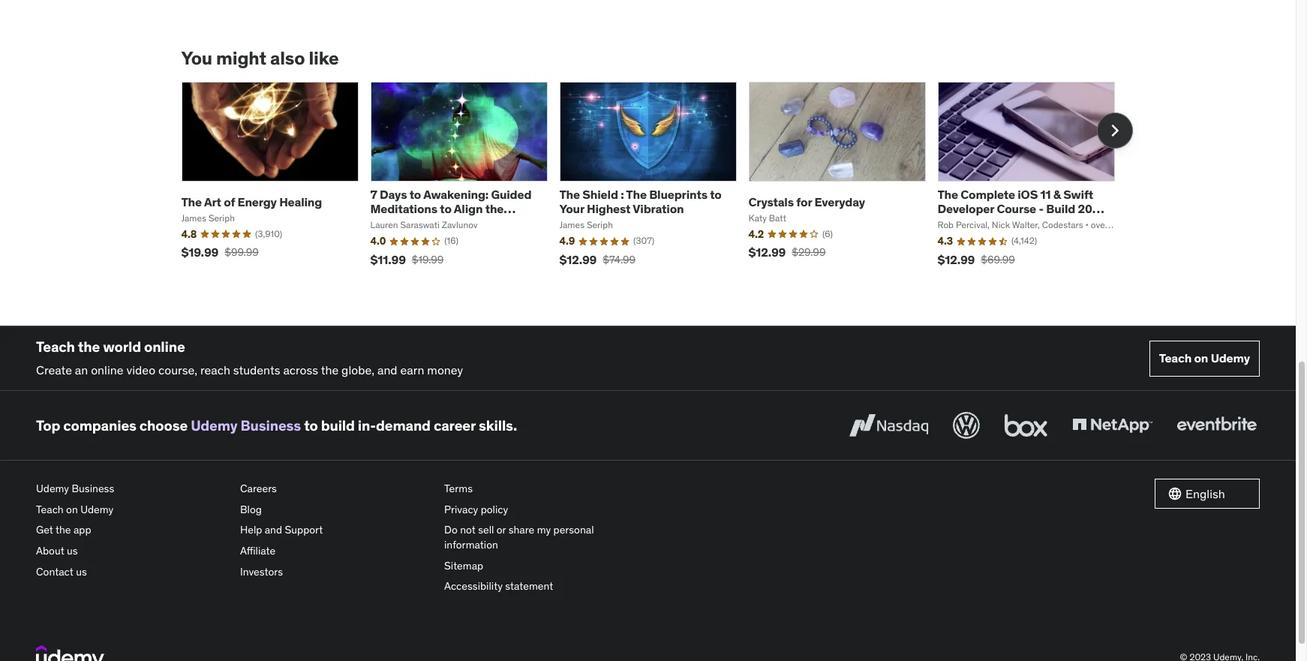 Task type: vqa. For each thing, say whether or not it's contained in the screenshot.
companies
yes



Task type: describe. For each thing, give the bounding box(es) containing it.
build
[[1047, 201, 1076, 216]]

to inside the shield : the blueprints to your highest vibration
[[710, 187, 722, 202]]

like
[[309, 47, 339, 70]]

crystals for everyday
[[749, 194, 865, 209]]

to left the align
[[440, 201, 452, 216]]

accessibility statement link
[[444, 577, 637, 597]]

companies
[[63, 416, 136, 434]]

udemy image
[[36, 645, 104, 661]]

statement
[[505, 580, 553, 593]]

ios
[[1018, 187, 1038, 202]]

the for the shield : the blueprints to your highest vibration
[[560, 187, 580, 202]]

do not sell or share my personal information button
[[444, 520, 637, 556]]

english
[[1186, 486, 1226, 501]]

the left globe,
[[321, 362, 339, 377]]

video
[[126, 362, 155, 377]]

:
[[621, 187, 624, 202]]

0 vertical spatial udemy business link
[[191, 416, 301, 434]]

swift
[[1064, 187, 1094, 202]]

careers link
[[240, 479, 432, 500]]

your
[[560, 201, 584, 216]]

privacy
[[444, 503, 478, 516]]

the right ":" at top
[[626, 187, 647, 202]]

next image
[[1103, 119, 1127, 143]]

everyday
[[815, 194, 865, 209]]

and inside teach the world online create an online video course, reach students across the globe, and earn money
[[378, 362, 398, 377]]

1 horizontal spatial teach on udemy link
[[1150, 340, 1260, 376]]

investors
[[240, 565, 283, 578]]

apps
[[938, 216, 967, 231]]

english button
[[1155, 479, 1260, 509]]

policy
[[481, 503, 508, 516]]

healing
[[279, 194, 322, 209]]

terms privacy policy do not sell or share my personal information sitemap accessibility statement
[[444, 482, 594, 593]]

not
[[460, 523, 476, 537]]

the for the complete ios 11 & swift developer course - build 20 apps
[[938, 187, 959, 202]]

guided
[[491, 187, 532, 202]]

teach inside udemy business teach on udemy get the app about us contact us
[[36, 503, 64, 516]]

the for the art of energy healing
[[181, 194, 202, 209]]

course
[[997, 201, 1037, 216]]

students
[[233, 362, 280, 377]]

and inside careers blog help and support affiliate investors
[[265, 523, 282, 537]]

on inside udemy business teach on udemy get the app about us contact us
[[66, 503, 78, 516]]

help and support link
[[240, 520, 432, 541]]

sitemap link
[[444, 556, 637, 577]]

1 horizontal spatial online
[[144, 338, 185, 356]]

1 vertical spatial udemy business link
[[36, 479, 228, 500]]

share
[[509, 523, 535, 537]]

the complete ios 11 & swift developer course - build 20 apps
[[938, 187, 1094, 231]]

small image
[[1168, 486, 1183, 502]]

my
[[537, 523, 551, 537]]

careers blog help and support affiliate investors
[[240, 482, 323, 578]]

chakras
[[370, 216, 416, 231]]

udemy up app at the left
[[80, 503, 114, 516]]

privacy policy link
[[444, 500, 637, 520]]

support
[[285, 523, 323, 537]]

an
[[75, 362, 88, 377]]

the inside 7 days to awakening: guided meditations to align the chakras
[[485, 201, 504, 216]]

information
[[444, 538, 498, 552]]

money
[[427, 362, 463, 377]]

udemy business teach on udemy get the app about us contact us
[[36, 482, 114, 578]]

help
[[240, 523, 262, 537]]

build
[[321, 416, 355, 434]]

the shield : the blueprints to your highest vibration link
[[560, 187, 722, 216]]

about
[[36, 544, 64, 558]]

0 horizontal spatial online
[[91, 362, 124, 377]]

create
[[36, 362, 72, 377]]

also
[[270, 47, 305, 70]]

awakening:
[[424, 187, 489, 202]]

the inside udemy business teach on udemy get the app about us contact us
[[56, 523, 71, 537]]

choose
[[139, 416, 188, 434]]

across
[[283, 362, 318, 377]]

get the app link
[[36, 520, 228, 541]]

get
[[36, 523, 53, 537]]

udemy right choose
[[191, 416, 238, 434]]

or
[[497, 523, 506, 537]]

contact
[[36, 565, 73, 578]]

sitemap
[[444, 559, 484, 572]]

7
[[370, 187, 377, 202]]



Task type: locate. For each thing, give the bounding box(es) containing it.
0 horizontal spatial and
[[265, 523, 282, 537]]

0 vertical spatial teach on udemy link
[[1150, 340, 1260, 376]]

eventbrite image
[[1174, 409, 1260, 442]]

1 horizontal spatial business
[[241, 416, 301, 434]]

1 horizontal spatial on
[[1195, 350, 1209, 366]]

teach for on
[[1159, 350, 1192, 366]]

in-
[[358, 416, 376, 434]]

-
[[1039, 201, 1044, 216]]

to right blueprints
[[710, 187, 722, 202]]

sell
[[478, 523, 494, 537]]

0 horizontal spatial on
[[66, 503, 78, 516]]

personal
[[554, 523, 594, 537]]

and right help
[[265, 523, 282, 537]]

highest
[[587, 201, 631, 216]]

1 vertical spatial us
[[76, 565, 87, 578]]

top companies choose udemy business to build in-demand career skills.
[[36, 416, 517, 434]]

volkswagen image
[[950, 409, 983, 442]]

and left earn
[[378, 362, 398, 377]]

crystals
[[749, 194, 794, 209]]

the up an at the bottom left of page
[[78, 338, 100, 356]]

demand
[[376, 416, 431, 434]]

on up eventbrite image
[[1195, 350, 1209, 366]]

of
[[224, 194, 235, 209]]

the up apps
[[938, 187, 959, 202]]

0 horizontal spatial teach on udemy link
[[36, 500, 228, 520]]

course,
[[158, 362, 197, 377]]

globe,
[[342, 362, 375, 377]]

teach on udemy link up eventbrite image
[[1150, 340, 1260, 376]]

online up the course,
[[144, 338, 185, 356]]

online right an at the bottom left of page
[[91, 362, 124, 377]]

for
[[797, 194, 812, 209]]

app
[[74, 523, 91, 537]]

netapp image
[[1070, 409, 1156, 442]]

0 vertical spatial online
[[144, 338, 185, 356]]

&
[[1054, 187, 1061, 202]]

teach inside teach the world online create an online video course, reach students across the globe, and earn money
[[36, 338, 75, 356]]

us right about
[[67, 544, 78, 558]]

online
[[144, 338, 185, 356], [91, 362, 124, 377]]

the complete ios 11 & swift developer course - build 20 apps link
[[938, 187, 1105, 231]]

top
[[36, 416, 60, 434]]

0 vertical spatial business
[[241, 416, 301, 434]]

you
[[181, 47, 212, 70]]

terms
[[444, 482, 473, 495]]

earn
[[400, 362, 424, 377]]

investors link
[[240, 562, 432, 583]]

the left art
[[181, 194, 202, 209]]

to
[[410, 187, 421, 202], [710, 187, 722, 202], [440, 201, 452, 216], [304, 416, 318, 434]]

udemy business link up get the app link on the left bottom of the page
[[36, 479, 228, 500]]

teach
[[36, 338, 75, 356], [1159, 350, 1192, 366], [36, 503, 64, 516]]

contact us link
[[36, 562, 228, 583]]

business down the students at the left of the page
[[241, 416, 301, 434]]

7 days to awakening: guided meditations to align the chakras
[[370, 187, 532, 231]]

energy
[[238, 194, 277, 209]]

11
[[1041, 187, 1051, 202]]

us right contact at the left
[[76, 565, 87, 578]]

accessibility
[[444, 580, 503, 593]]

7 days to awakening: guided meditations to align the chakras link
[[370, 187, 532, 231]]

the art of energy healing link
[[181, 194, 322, 209]]

teach the world online create an online video course, reach students across the globe, and earn money
[[36, 338, 463, 377]]

reach
[[200, 362, 230, 377]]

1 horizontal spatial and
[[378, 362, 398, 377]]

business inside udemy business teach on udemy get the app about us contact us
[[72, 482, 114, 495]]

align
[[454, 201, 483, 216]]

1 vertical spatial online
[[91, 362, 124, 377]]

world
[[103, 338, 141, 356]]

crystals for everyday link
[[749, 194, 865, 209]]

do
[[444, 523, 458, 537]]

affiliate
[[240, 544, 276, 558]]

1 vertical spatial business
[[72, 482, 114, 495]]

1 vertical spatial and
[[265, 523, 282, 537]]

udemy up eventbrite image
[[1211, 350, 1251, 366]]

might
[[216, 47, 266, 70]]

skills.
[[479, 416, 517, 434]]

business up app at the left
[[72, 482, 114, 495]]

udemy business link down the students at the left of the page
[[191, 416, 301, 434]]

blog link
[[240, 500, 432, 520]]

to right days
[[410, 187, 421, 202]]

complete
[[961, 187, 1016, 202]]

the art of energy healing
[[181, 194, 322, 209]]

and
[[378, 362, 398, 377], [265, 523, 282, 537]]

affiliate link
[[240, 541, 432, 562]]

days
[[380, 187, 407, 202]]

about us link
[[36, 541, 228, 562]]

the left shield
[[560, 187, 580, 202]]

0 vertical spatial on
[[1195, 350, 1209, 366]]

to left build
[[304, 416, 318, 434]]

udemy business link
[[191, 416, 301, 434], [36, 479, 228, 500]]

box image
[[1001, 409, 1052, 442]]

the shield : the blueprints to your highest vibration
[[560, 187, 722, 216]]

0 vertical spatial and
[[378, 362, 398, 377]]

business
[[241, 416, 301, 434], [72, 482, 114, 495]]

on up app at the left
[[66, 503, 78, 516]]

vibration
[[633, 201, 684, 216]]

us
[[67, 544, 78, 558], [76, 565, 87, 578]]

art
[[204, 194, 221, 209]]

terms link
[[444, 479, 637, 500]]

careers
[[240, 482, 277, 495]]

developer
[[938, 201, 995, 216]]

teach for the
[[36, 338, 75, 356]]

blueprints
[[649, 187, 708, 202]]

0 horizontal spatial business
[[72, 482, 114, 495]]

the right get
[[56, 523, 71, 537]]

teach on udemy
[[1159, 350, 1251, 366]]

0 vertical spatial us
[[67, 544, 78, 558]]

20
[[1078, 201, 1093, 216]]

career
[[434, 416, 476, 434]]

on
[[1195, 350, 1209, 366], [66, 503, 78, 516]]

the
[[560, 187, 580, 202], [626, 187, 647, 202], [938, 187, 959, 202], [181, 194, 202, 209]]

the right the align
[[485, 201, 504, 216]]

blog
[[240, 503, 262, 516]]

1 vertical spatial on
[[66, 503, 78, 516]]

nasdaq image
[[846, 409, 932, 442]]

udemy up get
[[36, 482, 69, 495]]

the inside the complete ios 11 & swift developer course - build 20 apps
[[938, 187, 959, 202]]

carousel element
[[181, 82, 1133, 278]]

1 vertical spatial teach on udemy link
[[36, 500, 228, 520]]

teach on udemy link up about us link
[[36, 500, 228, 520]]

you might also like
[[181, 47, 339, 70]]

meditations
[[370, 201, 438, 216]]

shield
[[583, 187, 618, 202]]



